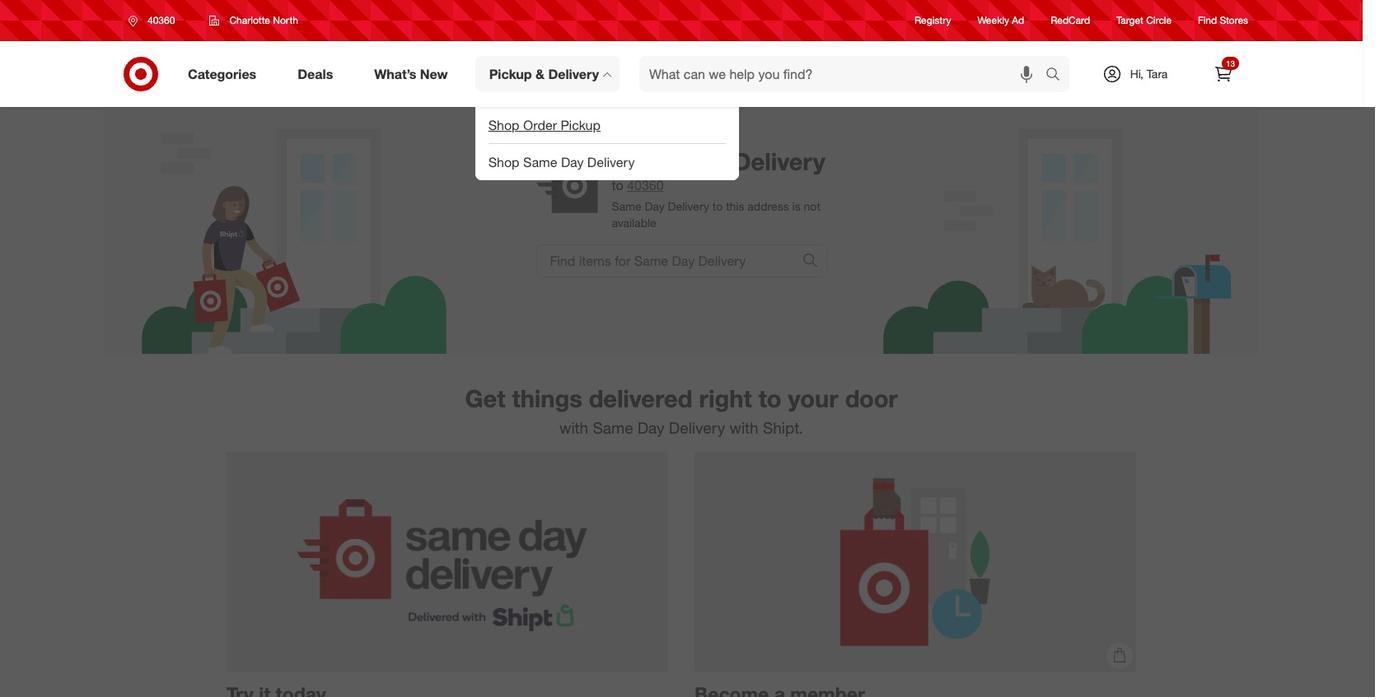 Task type: describe. For each thing, give the bounding box(es) containing it.
what's new link
[[360, 56, 469, 92]]

deals
[[298, 66, 333, 82]]

registry
[[915, 14, 951, 27]]

day up this
[[683, 147, 727, 176]]

what's new
[[374, 66, 448, 82]]

What can we help you find? suggestions appear below search field
[[639, 56, 1050, 92]]

categories
[[188, 66, 256, 82]]

delivered
[[589, 384, 693, 414]]

shop for shop same day delivery
[[488, 154, 520, 170]]

stores
[[1220, 14, 1248, 27]]

13 link
[[1206, 56, 1242, 92]]

delivery down shop order pickup link
[[587, 154, 635, 170]]

delivery right &
[[548, 66, 599, 82]]

find
[[1198, 14, 1217, 27]]

pickup & delivery link
[[475, 56, 620, 92]]

weekly
[[978, 14, 1009, 27]]

tara
[[1147, 67, 1168, 81]]

shipt.
[[763, 419, 803, 438]]

same inside get things delivered right to your door with same day delivery with shipt.
[[593, 419, 633, 438]]

13
[[1226, 59, 1235, 68]]

get
[[465, 384, 505, 414]]

search
[[1038, 67, 1078, 84]]

shop same day delivery link
[[475, 144, 739, 180]]

weekly ad
[[978, 14, 1024, 27]]

day down the shop order pickup at the left top of the page
[[561, 154, 584, 170]]

hi,
[[1130, 67, 1144, 81]]

redcard
[[1051, 14, 1090, 27]]

this
[[726, 199, 744, 213]]

40360 inside same day delivery to 40360 same day delivery to this address is not available
[[627, 177, 664, 194]]

target circle
[[1117, 14, 1172, 27]]

40360 inside dropdown button
[[147, 14, 175, 26]]

ad
[[1012, 14, 1024, 27]]

Find items for Same Day Delivery search field
[[537, 246, 793, 277]]

deals link
[[284, 56, 354, 92]]

hi, tara
[[1130, 67, 1168, 81]]

1 vertical spatial to
[[713, 199, 723, 213]]

pickup inside pickup & delivery link
[[489, 66, 532, 82]]

day down 40360 button in the left top of the page
[[645, 199, 665, 213]]

2 with from the left
[[730, 419, 759, 438]]



Task type: vqa. For each thing, say whether or not it's contained in the screenshot.
with
yes



Task type: locate. For each thing, give the bounding box(es) containing it.
find stores link
[[1198, 14, 1248, 28]]

40360 button
[[627, 177, 664, 195]]

40360 button
[[118, 6, 192, 35]]

categories link
[[174, 56, 277, 92]]

to left this
[[713, 199, 723, 213]]

delivery inside get things delivered right to your door with same day delivery with shipt.
[[669, 419, 725, 438]]

day
[[683, 147, 727, 176], [561, 154, 584, 170], [645, 199, 665, 213], [638, 419, 665, 438]]

search button
[[1038, 56, 1078, 96]]

same up 40360 button in the left top of the page
[[612, 147, 676, 176]]

right
[[699, 384, 752, 414]]

0 horizontal spatial 40360
[[147, 14, 175, 26]]

with down things
[[559, 419, 588, 438]]

same day delivery to 40360 same day delivery to this address is not available
[[612, 147, 825, 230]]

things
[[512, 384, 582, 414]]

charlotte
[[229, 14, 270, 26]]

address
[[748, 199, 789, 213]]

0 horizontal spatial pickup
[[489, 66, 532, 82]]

to
[[612, 177, 623, 194], [713, 199, 723, 213], [759, 384, 782, 414]]

2 shop from the top
[[488, 154, 520, 170]]

0 vertical spatial to
[[612, 177, 623, 194]]

shop left order
[[488, 117, 520, 133]]

to up shipt.
[[759, 384, 782, 414]]

pickup inside shop order pickup link
[[561, 117, 601, 133]]

same down delivered
[[593, 419, 633, 438]]

with down right
[[730, 419, 759, 438]]

shop down the shop order pickup at the left top of the page
[[488, 154, 520, 170]]

weekly ad link
[[978, 14, 1024, 28]]

order
[[523, 117, 557, 133]]

1 vertical spatial shop
[[488, 154, 520, 170]]

charlotte north button
[[199, 6, 309, 35]]

1 horizontal spatial 40360
[[627, 177, 664, 194]]

is
[[792, 199, 801, 213]]

2 vertical spatial to
[[759, 384, 782, 414]]

day inside get things delivered right to your door with same day delivery with shipt.
[[638, 419, 665, 438]]

available
[[612, 216, 657, 230]]

not
[[804, 199, 821, 213]]

1 vertical spatial 40360
[[627, 177, 664, 194]]

redcard link
[[1051, 14, 1090, 28]]

0 vertical spatial pickup
[[489, 66, 532, 82]]

to left 40360 button in the left top of the page
[[612, 177, 623, 194]]

shop order pickup
[[488, 117, 601, 133]]

north
[[273, 14, 298, 26]]

pickup
[[489, 66, 532, 82], [561, 117, 601, 133]]

circle
[[1146, 14, 1172, 27]]

get things delivered right to your door with same day delivery with shipt.
[[465, 384, 898, 438]]

delivery down right
[[669, 419, 725, 438]]

1 horizontal spatial to
[[713, 199, 723, 213]]

new
[[420, 66, 448, 82]]

with
[[559, 419, 588, 438], [730, 419, 759, 438]]

delivery
[[548, 66, 599, 82], [733, 147, 825, 176], [587, 154, 635, 170], [668, 199, 709, 213], [669, 419, 725, 438]]

target
[[1117, 14, 1144, 27]]

target circle link
[[1117, 14, 1172, 28]]

same up available
[[612, 199, 642, 213]]

registry link
[[915, 14, 951, 28]]

delivery left this
[[668, 199, 709, 213]]

pickup right order
[[561, 117, 601, 133]]

0 horizontal spatial to
[[612, 177, 623, 194]]

pickup & delivery
[[489, 66, 599, 82]]

1 horizontal spatial pickup
[[561, 117, 601, 133]]

pickup left &
[[489, 66, 532, 82]]

same
[[612, 147, 676, 176], [523, 154, 557, 170], [612, 199, 642, 213], [593, 419, 633, 438]]

delivery up address on the top of page
[[733, 147, 825, 176]]

1 with from the left
[[559, 419, 588, 438]]

40360
[[147, 14, 175, 26], [627, 177, 664, 194]]

1 vertical spatial pickup
[[561, 117, 601, 133]]

charlotte north
[[229, 14, 298, 26]]

0 vertical spatial 40360
[[147, 14, 175, 26]]

day down delivered
[[638, 419, 665, 438]]

0 horizontal spatial with
[[559, 419, 588, 438]]

&
[[536, 66, 545, 82]]

1 shop from the top
[[488, 117, 520, 133]]

door
[[845, 384, 898, 414]]

shop order pickup link
[[475, 107, 739, 143]]

same day delivery, delivered with shipt image
[[227, 453, 668, 674]]

same down order
[[523, 154, 557, 170]]

0 vertical spatial shop
[[488, 117, 520, 133]]

to inside get things delivered right to your door with same day delivery with shipt.
[[759, 384, 782, 414]]

find stores
[[1198, 14, 1248, 27]]

1 horizontal spatial with
[[730, 419, 759, 438]]

your
[[788, 384, 838, 414]]

shop for shop order pickup
[[488, 117, 520, 133]]

shop
[[488, 117, 520, 133], [488, 154, 520, 170]]

shop same day delivery
[[488, 154, 635, 170]]

what's
[[374, 66, 416, 82]]

2 horizontal spatial to
[[759, 384, 782, 414]]



